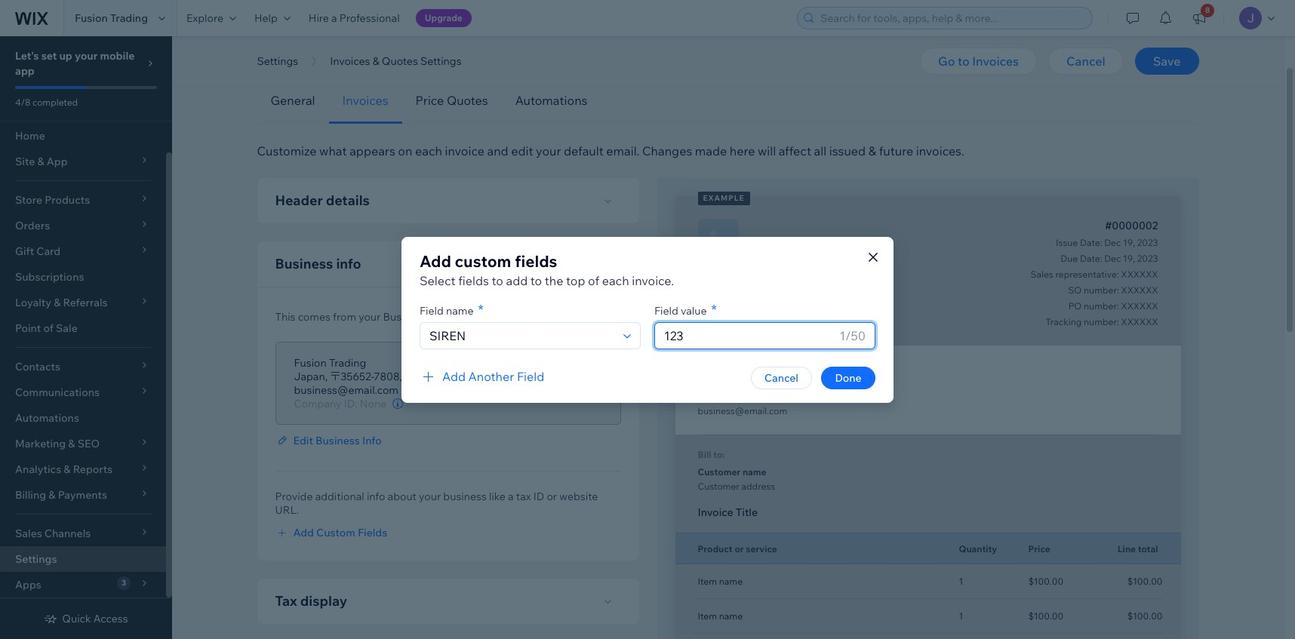 Task type: describe. For each thing, give the bounding box(es) containing it.
add custom fields button
[[275, 526, 387, 540]]

in
[[451, 310, 459, 324]]

comes
[[298, 310, 330, 324]]

title
[[736, 506, 758, 519]]

example
[[703, 193, 745, 203]]

made
[[695, 143, 727, 159]]

up
[[59, 49, 72, 63]]

line total
[[1118, 543, 1158, 554]]

1 vertical spatial fields
[[458, 273, 489, 288]]

#0000002
[[1105, 219, 1158, 232]]

provide
[[275, 490, 313, 503]]

add for custom
[[293, 526, 314, 540]]

tax
[[516, 490, 531, 503]]

to inside button
[[958, 54, 970, 69]]

2 date: from the top
[[1080, 253, 1102, 264]]

add for another
[[442, 369, 466, 384]]

quick
[[62, 612, 91, 626]]

what
[[319, 143, 347, 159]]

1 dec from the top
[[1104, 237, 1121, 248]]

price quotes button
[[402, 78, 502, 124]]

settings link
[[0, 546, 166, 572]]

details
[[326, 192, 370, 209]]

address
[[742, 481, 775, 492]]

automations button
[[502, 78, 601, 124]]

0 horizontal spatial a
[[331, 11, 337, 25]]

invoices.
[[916, 143, 964, 159]]

bill
[[698, 449, 711, 460]]

the
[[545, 273, 563, 288]]

2 19, from the top
[[1123, 253, 1135, 264]]

website
[[559, 490, 598, 503]]

automations link
[[0, 405, 166, 431]]

invoice title
[[698, 506, 758, 519]]

1 vertical spatial cancel
[[764, 371, 799, 385]]

invoice
[[698, 506, 733, 519]]

all
[[814, 143, 827, 159]]

custom
[[316, 526, 355, 540]]

tab list containing general
[[257, 78, 1199, 124]]

0 vertical spatial info
[[429, 310, 448, 324]]

value
[[681, 304, 707, 317]]

customize
[[257, 143, 317, 159]]

default
[[564, 143, 604, 159]]

1 item from the top
[[698, 576, 717, 587]]

〒35652- for 7808
[[729, 378, 766, 389]]

8
[[1205, 5, 1210, 15]]

0 horizontal spatial cancel button
[[751, 366, 812, 389]]

future
[[879, 143, 913, 159]]

company id: none
[[294, 397, 387, 411]]

invoices button
[[329, 78, 402, 124]]

total
[[1138, 543, 1158, 554]]

1 vertical spatial or
[[735, 543, 744, 554]]

add another field
[[442, 369, 544, 384]]

subscriptions
[[15, 270, 84, 284]]

0 vertical spatial business
[[275, 255, 333, 272]]

109 for fusion trading japan, 〒35652-7808, alrogersvillehickory drive 109 business@email.com
[[541, 370, 559, 383]]

info inside 'provide additional info about your business like a tax id or website url.'
[[367, 490, 385, 503]]

tracking
[[1046, 316, 1082, 328]]

explore
[[186, 11, 223, 25]]

2 2023 from the top
[[1137, 253, 1158, 264]]

* for field name *
[[478, 301, 484, 318]]

japan, for fusion trading japan, 〒35652-7808 alrogersvillehickory drive 109 business@email.com
[[698, 378, 727, 389]]

4/8 completed
[[15, 97, 78, 108]]

sales
[[1031, 269, 1053, 280]]

1 horizontal spatial fields
[[515, 251, 557, 271]]

1 19, from the top
[[1123, 237, 1135, 248]]

2 xxxxxx from the top
[[1121, 285, 1158, 296]]

fusion for fusion trading japan, 〒35652-7808 alrogersvillehickory drive 109 business@email.com
[[698, 359, 727, 371]]

fusion trading japan, 〒35652-7808 alrogersvillehickory drive 109 business@email.com
[[698, 359, 830, 417]]

due
[[1061, 253, 1078, 264]]

set
[[41, 49, 57, 63]]

0 vertical spatial cancel button
[[1048, 48, 1124, 75]]

7808,
[[374, 370, 402, 383]]

add
[[506, 273, 528, 288]]

0 vertical spatial each
[[415, 143, 442, 159]]

fields
[[358, 526, 387, 540]]

#0000002 issue date: dec 19, 2023 due date: dec 19, 2023 sales representative: xxxxxx so number: xxxxxx po number: xxxxxx tracking number: xxxxxx
[[1031, 219, 1158, 328]]

field inside button
[[517, 369, 544, 384]]

4 xxxxxx from the top
[[1121, 316, 1158, 328]]

settings.
[[462, 310, 506, 324]]

appears
[[350, 143, 395, 159]]

109 for fusion trading japan, 〒35652-7808 alrogersvillehickory drive 109 business@email.com
[[815, 389, 830, 401]]

additional
[[315, 490, 364, 503]]

trading for fusion trading
[[110, 11, 148, 25]]

edit
[[293, 434, 313, 448]]

bill to: customer name customer address
[[698, 449, 775, 492]]

quantity
[[959, 543, 997, 554]]

on
[[398, 143, 412, 159]]

like
[[489, 490, 506, 503]]

Field name field
[[425, 323, 619, 348]]

1 date: from the top
[[1080, 237, 1102, 248]]

mobile
[[100, 49, 135, 63]]

general button
[[257, 78, 329, 124]]

1 vertical spatial business
[[383, 310, 427, 324]]

price for price
[[1028, 543, 1050, 554]]

invoice.
[[632, 273, 674, 288]]

add custom fields select fields to add to the top of each invoice.
[[420, 251, 674, 288]]

done
[[835, 371, 862, 385]]

drive for fusion trading japan, 〒35652-7808, alrogersvillehickory drive 109 business@email.com
[[513, 370, 539, 383]]

trading for fusion trading japan, 〒35652-7808 alrogersvillehickory drive 109 business@email.com
[[729, 359, 762, 371]]

invoices & quotes settings button
[[322, 50, 469, 72]]

and
[[487, 143, 508, 159]]

affect
[[779, 143, 811, 159]]

2 dec from the top
[[1104, 253, 1121, 264]]

drive for fusion trading japan, 〒35652-7808 alrogersvillehickory drive 109 business@email.com
[[790, 389, 813, 401]]

invoice
[[445, 143, 484, 159]]

sidebar element
[[0, 36, 172, 639]]

save button
[[1135, 48, 1199, 75]]

general
[[271, 93, 315, 108]]

point of sale link
[[0, 315, 166, 341]]

another
[[468, 369, 514, 384]]

point
[[15, 322, 41, 335]]

url.
[[275, 503, 299, 517]]

alrogersvillehickory for 7808
[[698, 389, 788, 401]]

of inside "link"
[[43, 322, 54, 335]]



Task type: vqa. For each thing, say whether or not it's contained in the screenshot.


Task type: locate. For each thing, give the bounding box(es) containing it.
2 horizontal spatial settings
[[420, 54, 462, 68]]

to:
[[713, 449, 725, 460]]

& inside invoices & quotes settings button
[[373, 54, 379, 68]]

0 vertical spatial alrogersvillehickory
[[405, 370, 510, 383]]

header
[[275, 192, 323, 209]]

fusion inside fusion trading japan, 〒35652-7808 alrogersvillehickory drive 109 business@email.com
[[698, 359, 727, 371]]

top
[[566, 273, 585, 288]]

1 vertical spatial add
[[442, 369, 466, 384]]

0 vertical spatial date:
[[1080, 237, 1102, 248]]

business down select
[[383, 310, 427, 324]]

0 horizontal spatial trading
[[110, 11, 148, 25]]

invoices for invoices
[[342, 93, 388, 108]]

access
[[93, 612, 128, 626]]

info left in
[[429, 310, 448, 324]]

1 horizontal spatial to
[[530, 273, 542, 288]]

& left future
[[869, 143, 876, 159]]

settings for the settings link
[[15, 552, 57, 566]]

business right edit on the left bottom
[[316, 434, 360, 448]]

edit business info
[[293, 434, 382, 448]]

trading inside fusion trading japan, 〒35652-7808, alrogersvillehickory drive 109 business@email.com
[[329, 356, 366, 370]]

1 vertical spatial cancel button
[[751, 366, 812, 389]]

go to invoices
[[938, 54, 1019, 69]]

dec up representative:
[[1104, 253, 1121, 264]]

trading down field value field
[[729, 359, 762, 371]]

1 horizontal spatial settings
[[257, 54, 298, 68]]

quotes inside tab list
[[447, 93, 488, 108]]

settings for settings button
[[257, 54, 298, 68]]

〒35652- inside fusion trading japan, 〒35652-7808 alrogersvillehickory drive 109 business@email.com
[[729, 378, 766, 389]]

1 vertical spatial price
[[1028, 543, 1050, 554]]

your right up
[[75, 49, 98, 63]]

changes
[[642, 143, 692, 159]]

let's set up your mobile app
[[15, 49, 135, 78]]

0 vertical spatial a
[[331, 11, 337, 25]]

invoices right the go
[[972, 54, 1019, 69]]

price for price quotes
[[416, 93, 444, 108]]

number: down representative:
[[1084, 285, 1119, 296]]

automations inside button
[[515, 93, 588, 108]]

field left in
[[420, 304, 444, 317]]

1 vertical spatial 2023
[[1137, 253, 1158, 264]]

add inside add another field button
[[442, 369, 466, 384]]

1 vertical spatial customer
[[698, 481, 740, 492]]

settings inside settings button
[[257, 54, 298, 68]]

0 horizontal spatial business@email.com
[[294, 383, 399, 397]]

edit business info button
[[275, 433, 382, 448]]

0 vertical spatial info
[[336, 255, 361, 272]]

〒35652- inside fusion trading japan, 〒35652-7808, alrogersvillehickory drive 109 business@email.com
[[330, 370, 374, 383]]

info
[[336, 255, 361, 272], [367, 490, 385, 503]]

1 2023 from the top
[[1137, 237, 1158, 248]]

upgrade
[[425, 12, 463, 23]]

1 vertical spatial item name
[[698, 611, 743, 622]]

1 horizontal spatial alrogersvillehickory
[[698, 389, 788, 401]]

price down the invoices & quotes settings
[[416, 93, 444, 108]]

0 vertical spatial 1
[[959, 576, 963, 587]]

2 horizontal spatial fusion
[[698, 359, 727, 371]]

none
[[360, 397, 387, 411]]

your inside 'provide additional info about your business like a tax id or website url.'
[[419, 490, 441, 503]]

japan,
[[294, 370, 328, 383], [698, 378, 727, 389]]

issue
[[1056, 237, 1078, 248]]

tab list
[[257, 78, 1199, 124]]

1 1 from the top
[[959, 576, 963, 587]]

field inside "field value *"
[[654, 304, 678, 317]]

email.
[[606, 143, 640, 159]]

1 horizontal spatial field
[[517, 369, 544, 384]]

business@email.com inside fusion trading japan, 〒35652-7808 alrogersvillehickory drive 109 business@email.com
[[698, 405, 787, 417]]

* right value
[[711, 301, 717, 318]]

109
[[541, 370, 559, 383], [815, 389, 830, 401]]

0 vertical spatial item
[[698, 576, 717, 587]]

109 inside fusion trading japan, 〒35652-7808 alrogersvillehickory drive 109 business@email.com
[[815, 389, 830, 401]]

0 horizontal spatial of
[[43, 322, 54, 335]]

4/8
[[15, 97, 30, 108]]

〒35652- for 7808,
[[330, 370, 374, 383]]

0 horizontal spatial or
[[547, 490, 557, 503]]

business@email.com for 7808,
[[294, 383, 399, 397]]

info up from
[[336, 255, 361, 272]]

1 vertical spatial quotes
[[447, 93, 488, 108]]

edit
[[511, 143, 533, 159]]

0 horizontal spatial cancel
[[764, 371, 799, 385]]

2 item name from the top
[[698, 611, 743, 622]]

fusion up mobile
[[75, 11, 108, 25]]

1 vertical spatial &
[[869, 143, 876, 159]]

1 horizontal spatial cancel
[[1067, 54, 1105, 69]]

add left another
[[442, 369, 466, 384]]

1 horizontal spatial a
[[508, 490, 514, 503]]

info left about
[[367, 490, 385, 503]]

fields down custom
[[458, 273, 489, 288]]

0 horizontal spatial automations
[[15, 411, 79, 425]]

so
[[1068, 285, 1082, 296]]

each right on on the top left of the page
[[415, 143, 442, 159]]

a right hire
[[331, 11, 337, 25]]

109 down done button
[[815, 389, 830, 401]]

to left the
[[530, 273, 542, 288]]

2 horizontal spatial field
[[654, 304, 678, 317]]

po
[[1068, 300, 1082, 312]]

business@email.com inside fusion trading japan, 〒35652-7808, alrogersvillehickory drive 109 business@email.com
[[294, 383, 399, 397]]

id
[[533, 490, 544, 503]]

1 horizontal spatial cancel button
[[1048, 48, 1124, 75]]

1 number: from the top
[[1084, 285, 1119, 296]]

number: right 'tracking'
[[1084, 316, 1119, 328]]

field for field value *
[[654, 304, 678, 317]]

will
[[758, 143, 776, 159]]

or left service
[[735, 543, 744, 554]]

settings
[[257, 54, 298, 68], [420, 54, 462, 68], [15, 552, 57, 566]]

1 vertical spatial number:
[[1084, 300, 1119, 312]]

1 vertical spatial info
[[362, 434, 382, 448]]

business@email.com for 7808
[[698, 405, 787, 417]]

trading up id:
[[329, 356, 366, 370]]

0 horizontal spatial 109
[[541, 370, 559, 383]]

drive down field name field
[[513, 370, 539, 383]]

1 vertical spatial a
[[508, 490, 514, 503]]

issued
[[829, 143, 866, 159]]

hire a professional link
[[300, 0, 409, 36]]

1 horizontal spatial 109
[[815, 389, 830, 401]]

0 vertical spatial cancel
[[1067, 54, 1105, 69]]

Field value field
[[660, 323, 835, 348]]

0 vertical spatial item name
[[698, 576, 743, 587]]

8 button
[[1183, 0, 1216, 36]]

price
[[416, 93, 444, 108], [1028, 543, 1050, 554]]

1 horizontal spatial trading
[[329, 356, 366, 370]]

1 horizontal spatial japan,
[[698, 378, 727, 389]]

display
[[300, 592, 347, 610]]

1 vertical spatial drive
[[790, 389, 813, 401]]

your right edit on the left top of page
[[536, 143, 561, 159]]

help button
[[245, 0, 300, 36]]

0 vertical spatial fields
[[515, 251, 557, 271]]

2 vertical spatial add
[[293, 526, 314, 540]]

0 horizontal spatial settings
[[15, 552, 57, 566]]

xxxxxx
[[1121, 269, 1158, 280], [1121, 285, 1158, 296], [1121, 300, 1158, 312], [1121, 316, 1158, 328]]

1 horizontal spatial or
[[735, 543, 744, 554]]

add for custom
[[420, 251, 451, 271]]

0 vertical spatial 109
[[541, 370, 559, 383]]

1 vertical spatial info
[[367, 490, 385, 503]]

save
[[1153, 54, 1181, 69]]

business up comes
[[275, 255, 333, 272]]

settings button
[[249, 50, 306, 72]]

2 1 from the top
[[959, 611, 963, 622]]

service
[[746, 543, 777, 554]]

1 horizontal spatial &
[[869, 143, 876, 159]]

〒35652- down field value field
[[729, 378, 766, 389]]

1 vertical spatial each
[[602, 273, 629, 288]]

fusion trading japan, 〒35652-7808, alrogersvillehickory drive 109 business@email.com
[[294, 356, 559, 397]]

1 horizontal spatial fusion
[[294, 356, 327, 370]]

fusion down field value field
[[698, 359, 727, 371]]

date:
[[1080, 237, 1102, 248], [1080, 253, 1102, 264]]

0 horizontal spatial field
[[420, 304, 444, 317]]

1 vertical spatial date:
[[1080, 253, 1102, 264]]

drive right 7808
[[790, 389, 813, 401]]

alrogersvillehickory inside fusion trading japan, 〒35652-7808 alrogersvillehickory drive 109 business@email.com
[[698, 389, 788, 401]]

done button
[[821, 366, 876, 389]]

drive inside fusion trading japan, 〒35652-7808, alrogersvillehickory drive 109 business@email.com
[[513, 370, 539, 383]]

to
[[958, 54, 970, 69], [492, 273, 503, 288], [530, 273, 542, 288]]

customer
[[698, 466, 741, 478], [698, 481, 740, 492]]

0 vertical spatial 2023
[[1137, 237, 1158, 248]]

sale
[[56, 322, 78, 335]]

0 horizontal spatial info
[[362, 434, 382, 448]]

1 vertical spatial of
[[43, 322, 54, 335]]

alrogersvillehickory down field value field
[[698, 389, 788, 401]]

0 horizontal spatial each
[[415, 143, 442, 159]]

3 xxxxxx from the top
[[1121, 300, 1158, 312]]

〒35652- up id:
[[330, 370, 374, 383]]

0 horizontal spatial fusion
[[75, 11, 108, 25]]

tax
[[275, 592, 297, 610]]

of left sale
[[43, 322, 54, 335]]

1 item name from the top
[[698, 576, 743, 587]]

number:
[[1084, 285, 1119, 296], [1084, 300, 1119, 312], [1084, 316, 1119, 328]]

invoices inside button
[[342, 93, 388, 108]]

add custom fields
[[293, 526, 387, 540]]

1 horizontal spatial drive
[[790, 389, 813, 401]]

0 horizontal spatial *
[[478, 301, 484, 318]]

alrogersvillehickory down in
[[405, 370, 510, 383]]

custom
[[455, 251, 511, 271]]

0 horizontal spatial price
[[416, 93, 444, 108]]

1 horizontal spatial price
[[1028, 543, 1050, 554]]

alrogersvillehickory for 7808,
[[405, 370, 510, 383]]

0 horizontal spatial to
[[492, 273, 503, 288]]

a left tax
[[508, 490, 514, 503]]

* for field value *
[[711, 301, 717, 318]]

drive inside fusion trading japan, 〒35652-7808 alrogersvillehickory drive 109 business@email.com
[[790, 389, 813, 401]]

or
[[547, 490, 557, 503], [735, 543, 744, 554]]

0 vertical spatial customer
[[698, 466, 741, 478]]

0 horizontal spatial 〒35652-
[[330, 370, 374, 383]]

info inside button
[[362, 434, 382, 448]]

hire a professional
[[309, 11, 400, 25]]

product
[[698, 543, 733, 554]]

your right from
[[359, 310, 381, 324]]

3 number: from the top
[[1084, 316, 1119, 328]]

price inside button
[[416, 93, 444, 108]]

field right another
[[517, 369, 544, 384]]

add up select
[[420, 251, 451, 271]]

fields up the
[[515, 251, 557, 271]]

0 horizontal spatial info
[[336, 255, 361, 272]]

settings inside invoices & quotes settings button
[[420, 54, 462, 68]]

0 horizontal spatial fields
[[458, 273, 489, 288]]

quick access
[[62, 612, 128, 626]]

automations for automations link
[[15, 411, 79, 425]]

a inside 'provide additional info about your business like a tax id or website url.'
[[508, 490, 514, 503]]

field name *
[[420, 301, 484, 318]]

invoices down invoices & quotes settings button
[[342, 93, 388, 108]]

fusion inside fusion trading japan, 〒35652-7808, alrogersvillehickory drive 109 business@email.com
[[294, 356, 327, 370]]

0 horizontal spatial quotes
[[382, 54, 418, 68]]

1/50
[[840, 328, 866, 343]]

to left add
[[492, 273, 503, 288]]

fusion for fusion trading
[[75, 11, 108, 25]]

field inside field name *
[[420, 304, 444, 317]]

2 vertical spatial business
[[316, 434, 360, 448]]

help
[[254, 11, 278, 25]]

1 horizontal spatial quotes
[[447, 93, 488, 108]]

id:
[[344, 397, 358, 411]]

2023
[[1137, 237, 1158, 248], [1137, 253, 1158, 264]]

0 vertical spatial dec
[[1104, 237, 1121, 248]]

& up invoices button
[[373, 54, 379, 68]]

provide additional info about your business like a tax id or website url.
[[275, 490, 598, 517]]

dec down #0000002
[[1104, 237, 1121, 248]]

info down none
[[362, 434, 382, 448]]

customer down 'to:'
[[698, 466, 741, 478]]

1 vertical spatial automations
[[15, 411, 79, 425]]

field for field name *
[[420, 304, 444, 317]]

trading for fusion trading japan, 〒35652-7808, alrogersvillehickory drive 109 business@email.com
[[329, 356, 366, 370]]

fusion up company
[[294, 356, 327, 370]]

add another field button
[[420, 367, 544, 385]]

1 horizontal spatial info
[[429, 310, 448, 324]]

business inside edit business info button
[[316, 434, 360, 448]]

*
[[478, 301, 484, 318], [711, 301, 717, 318]]

date: up representative:
[[1080, 253, 1102, 264]]

1 customer from the top
[[698, 466, 741, 478]]

fusion trading
[[75, 11, 148, 25]]

quotes up invoices button
[[382, 54, 418, 68]]

date: right "issue"
[[1080, 237, 1102, 248]]

each left invoice.
[[602, 273, 629, 288]]

0 vertical spatial or
[[547, 490, 557, 503]]

1 horizontal spatial business@email.com
[[698, 405, 787, 417]]

1 xxxxxx from the top
[[1121, 269, 1158, 280]]

109 inside fusion trading japan, 〒35652-7808, alrogersvillehickory drive 109 business@email.com
[[541, 370, 559, 383]]

let's
[[15, 49, 39, 63]]

your right about
[[419, 490, 441, 503]]

or right id
[[547, 490, 557, 503]]

fusion for fusion trading japan, 〒35652-7808, alrogersvillehickory drive 109 business@email.com
[[294, 356, 327, 370]]

add down url.
[[293, 526, 314, 540]]

price right quantity
[[1028, 543, 1050, 554]]

this comes from your business info in settings.
[[275, 310, 506, 324]]

japan, inside fusion trading japan, 〒35652-7808 alrogersvillehickory drive 109 business@email.com
[[698, 378, 727, 389]]

quick access button
[[44, 612, 128, 626]]

0 horizontal spatial drive
[[513, 370, 539, 383]]

number: right po
[[1084, 300, 1119, 312]]

0 horizontal spatial alrogersvillehickory
[[405, 370, 510, 383]]

invoices & quotes settings
[[330, 54, 462, 68]]

of right top
[[588, 273, 599, 288]]

2 item from the top
[[698, 611, 717, 622]]

0 vertical spatial 19,
[[1123, 237, 1135, 248]]

customize what appears on each invoice and edit your default email. changes made here will affect all issued & future invoices.
[[257, 143, 964, 159]]

add inside add custom fields select fields to add to the top of each invoice.
[[420, 251, 451, 271]]

automations for automations button
[[515, 93, 588, 108]]

1 vertical spatial alrogersvillehickory
[[698, 389, 788, 401]]

home
[[15, 129, 45, 143]]

product or service
[[698, 543, 777, 554]]

name
[[446, 304, 474, 317], [743, 466, 767, 478], [719, 576, 743, 587], [719, 611, 743, 622]]

Search for tools, apps, help & more... field
[[816, 8, 1088, 29]]

invoices up invoices button
[[330, 54, 370, 68]]

drive
[[513, 370, 539, 383], [790, 389, 813, 401]]

1 horizontal spatial automations
[[515, 93, 588, 108]]

japan, up company
[[294, 370, 328, 383]]

field left value
[[654, 304, 678, 317]]

hire
[[309, 11, 329, 25]]

* right in
[[478, 301, 484, 318]]

0 vertical spatial of
[[588, 273, 599, 288]]

2 horizontal spatial to
[[958, 54, 970, 69]]

1 * from the left
[[478, 301, 484, 318]]

trading inside fusion trading japan, 〒35652-7808 alrogersvillehickory drive 109 business@email.com
[[729, 359, 762, 371]]

japan, for fusion trading japan, 〒35652-7808, alrogersvillehickory drive 109 business@email.com
[[294, 370, 328, 383]]

your inside let's set up your mobile app
[[75, 49, 98, 63]]

cancel
[[1067, 54, 1105, 69], [764, 371, 799, 385]]

0 vertical spatial &
[[373, 54, 379, 68]]

automations inside sidebar 'element'
[[15, 411, 79, 425]]

7808
[[766, 378, 788, 389]]

business
[[443, 490, 487, 503]]

customer up invoice
[[698, 481, 740, 492]]

1 horizontal spatial of
[[588, 273, 599, 288]]

go
[[938, 54, 955, 69]]

line
[[1118, 543, 1136, 554]]

home link
[[0, 123, 166, 149]]

professional
[[339, 11, 400, 25]]

1 horizontal spatial each
[[602, 273, 629, 288]]

company
[[294, 397, 342, 411]]

go to invoices button
[[920, 48, 1037, 75]]

name inside field name *
[[446, 304, 474, 317]]

1 vertical spatial item
[[698, 611, 717, 622]]

name inside bill to: customer name customer address
[[743, 466, 767, 478]]

to right the go
[[958, 54, 970, 69]]

japan, down field value field
[[698, 378, 727, 389]]

0 vertical spatial quotes
[[382, 54, 418, 68]]

settings inside the settings link
[[15, 552, 57, 566]]

of inside add custom fields select fields to add to the top of each invoice.
[[588, 273, 599, 288]]

or inside 'provide additional info about your business like a tax id or website url.'
[[547, 490, 557, 503]]

2 customer from the top
[[698, 481, 740, 492]]

japan, inside fusion trading japan, 〒35652-7808, alrogersvillehickory drive 109 business@email.com
[[294, 370, 328, 383]]

each inside add custom fields select fields to add to the top of each invoice.
[[602, 273, 629, 288]]

quotes up invoice at the top left
[[447, 93, 488, 108]]

alrogersvillehickory inside fusion trading japan, 〒35652-7808, alrogersvillehickory drive 109 business@email.com
[[405, 370, 510, 383]]

1 vertical spatial dec
[[1104, 253, 1121, 264]]

0 vertical spatial price
[[416, 93, 444, 108]]

1 horizontal spatial *
[[711, 301, 717, 318]]

trading up mobile
[[110, 11, 148, 25]]

invoices for invoices & quotes settings
[[330, 54, 370, 68]]

0 vertical spatial automations
[[515, 93, 588, 108]]

0 vertical spatial number:
[[1084, 285, 1119, 296]]

2 number: from the top
[[1084, 300, 1119, 312]]

109 down field name field
[[541, 370, 559, 383]]

2 * from the left
[[711, 301, 717, 318]]

0 horizontal spatial &
[[373, 54, 379, 68]]



